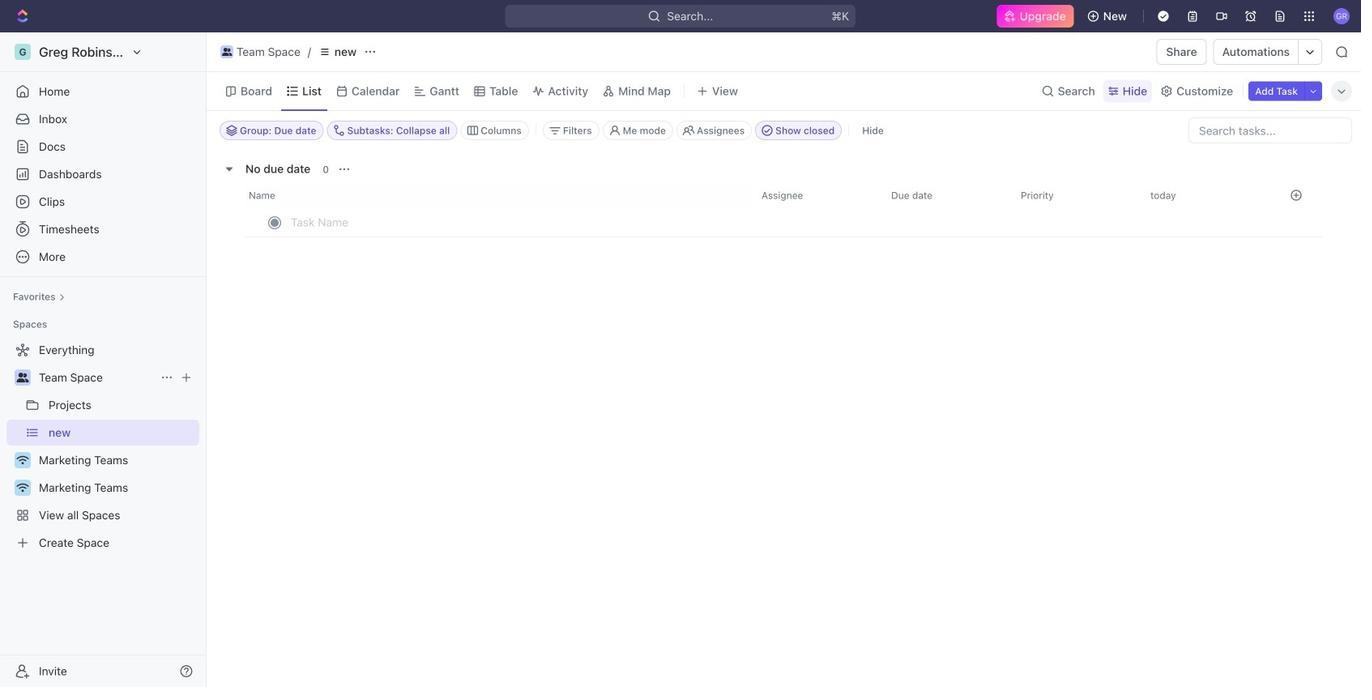 Task type: locate. For each thing, give the bounding box(es) containing it.
user group image
[[222, 48, 232, 56], [17, 373, 29, 382]]

sidebar navigation
[[0, 32, 210, 687]]

1 vertical spatial user group image
[[17, 373, 29, 382]]

tree
[[6, 337, 199, 556]]

user group image inside tree
[[17, 373, 29, 382]]

0 vertical spatial user group image
[[222, 48, 232, 56]]

Search tasks... text field
[[1190, 118, 1352, 143]]

0 horizontal spatial user group image
[[17, 373, 29, 382]]

1 horizontal spatial user group image
[[222, 48, 232, 56]]

tree inside sidebar navigation
[[6, 337, 199, 556]]



Task type: describe. For each thing, give the bounding box(es) containing it.
Task Name text field
[[291, 209, 764, 235]]

greg robinson's workspace, , element
[[15, 44, 31, 60]]



Task type: vqa. For each thing, say whether or not it's contained in the screenshot.
tree in Sidebar navigation
yes



